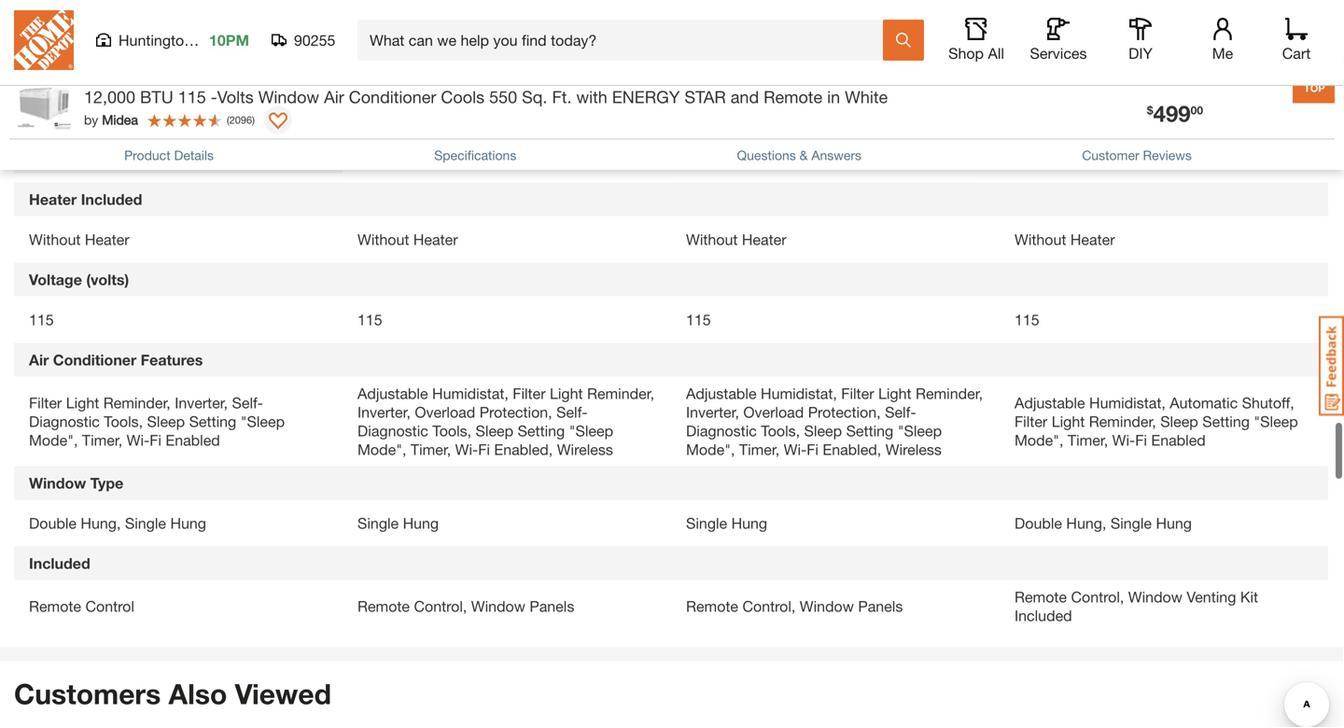 Task type: locate. For each thing, give the bounding box(es) containing it.
humidistat,
[[432, 385, 509, 403], [761, 385, 837, 403], [1090, 394, 1166, 412]]

and up 'energy'
[[618, 25, 640, 40]]

2 horizontal spatial adjustable
[[1015, 394, 1085, 412]]

1 horizontal spatial humidistat,
[[761, 385, 837, 403]]

dual inside 10,000 btu 115v window air conditioner cools 450 sq. ft. with dual inveter, wi-fi enabled and remote in white
[[457, 25, 483, 40]]

sq.
[[387, 25, 407, 40], [715, 25, 735, 40], [1044, 35, 1064, 50], [522, 99, 548, 119]]

btu for 12,000 btu 115 -volts window air conditioner cools 550 sq. ft. with energy star and remote in white
[[140, 99, 173, 119]]

0 horizontal spatial 00
[[86, 119, 98, 132]]

2 without heater from the left
[[358, 231, 458, 249]]

timer, inside adjustable humidistat, automatic shutoff, filter light reminder, sleep setting "sleep mode", timer, wi-fi enabled
[[1068, 432, 1108, 449]]

with up the ( 3093 )
[[429, 25, 453, 40]]

$ up customer reviews
[[1147, 116, 1154, 129]]

conditioner inside 10,000 btu 115v window air conditioner cools 450 sq. ft. with dual inveter, wi-fi enabled and remote in white
[[538, 5, 606, 21]]

fi inside the filter light reminder, inverter, self- diagnostic tools, sleep setting "sleep mode", timer, wi-fi enabled
[[150, 432, 161, 449]]

0 horizontal spatial and
[[618, 25, 640, 40]]

conditioner
[[538, 5, 606, 21], [867, 5, 935, 21], [1196, 15, 1264, 30], [349, 99, 436, 119], [53, 351, 137, 369]]

3093
[[446, 79, 469, 91]]

0 vertical spatial 12,000
[[690, 5, 730, 21]]

2 horizontal spatial 115v
[[1092, 15, 1122, 30]]

1 horizontal spatial $
[[1147, 116, 1154, 129]]

volts
[[217, 99, 254, 119]]

$ left by
[[42, 119, 48, 132]]

air
[[519, 5, 535, 21], [848, 5, 863, 21], [1176, 15, 1192, 30], [324, 99, 344, 119], [29, 351, 49, 369]]

heater down questions
[[742, 231, 787, 249]]

window inside 15,100 btu 115v window air conditioner cools 850 sq. ft. in white
[[1125, 15, 1173, 30]]

0 horizontal spatial humidistat,
[[432, 385, 509, 403]]

0 horizontal spatial 499
[[48, 115, 86, 142]]

enabled,
[[494, 441, 553, 459], [823, 441, 882, 459]]

white inside 10,000 btu 115v window air conditioner cools 450 sq. ft. with dual inveter, wi-fi enabled and remote in white
[[425, 44, 458, 60]]

double hung, single hung up remote control, window venting kit included
[[1015, 515, 1192, 532]]

2 single hung from the left
[[686, 515, 768, 532]]

display image
[[269, 125, 288, 144]]

in left diy button
[[1086, 35, 1097, 50]]

double hung, single hung down type
[[29, 515, 206, 532]]

0 horizontal spatial adjustable humidistat, filter light reminder, inverter, overload protection, self- diagnostic tools, sleep setting "sleep mode", timer, wi-fi enabled, wireless
[[358, 385, 655, 459]]

window inside remote control, window venting kit included
[[1129, 588, 1183, 606]]

2 horizontal spatial humidistat,
[[1090, 394, 1166, 412]]

12,000 inside 12,000 btu 115v window air conditioner cools 550 sq. ft. with dual inverter, wi-fi enabled and remote in white
[[690, 5, 730, 21]]

1 horizontal spatial 12,000
[[690, 5, 730, 21]]

2 horizontal spatial with
[[758, 25, 782, 40]]

sleep
[[147, 413, 185, 431], [1161, 413, 1199, 431], [476, 422, 514, 440], [804, 422, 842, 440]]

dual for 519
[[786, 25, 812, 40]]

2 horizontal spatial self-
[[885, 404, 916, 421]]

2 adjustable humidistat, filter light reminder, inverter, overload protection, self- diagnostic tools, sleep setting "sleep mode", timer, wi-fi enabled, wireless from the left
[[686, 385, 983, 459]]

diagnostic inside the filter light reminder, inverter, self- diagnostic tools, sleep setting "sleep mode", timer, wi-fi enabled
[[29, 413, 100, 431]]

light
[[550, 385, 583, 403], [879, 385, 912, 403], [66, 394, 99, 412], [1052, 413, 1085, 431]]

0 horizontal spatial single hung
[[358, 515, 439, 532]]

499 up "reviews"
[[1154, 112, 1191, 139]]

2 overload from the left
[[744, 404, 804, 421]]

550 up specifications
[[489, 99, 517, 119]]

feedback link image
[[1319, 316, 1344, 416]]

cools inside 15,100 btu 115v window air conditioner cools 850 sq. ft. in white
[[1267, 15, 1301, 30]]

air for 10,000 btu 115v window air conditioner cools 450 sq. ft. with dual inveter, wi-fi enabled and remote in white
[[519, 5, 535, 21]]

1 horizontal spatial enabled,
[[823, 441, 882, 459]]

panels
[[530, 598, 575, 616], [858, 598, 903, 616]]

sq. down 'inveter,'
[[522, 99, 548, 119]]

cools
[[610, 5, 644, 21], [939, 5, 973, 21], [1267, 15, 1301, 30], [441, 99, 485, 119]]

white up answers on the top right of page
[[845, 99, 888, 119]]

window inside 12,000 btu 115v window air conditioner cools 550 sq. ft. with dual inverter, wi-fi enabled and remote in white
[[797, 5, 844, 21]]

and up shop
[[951, 25, 973, 40]]

fi
[[552, 25, 563, 40], [886, 25, 896, 40], [150, 432, 161, 449], [1136, 432, 1147, 449], [478, 441, 490, 459], [807, 441, 819, 459]]

1 horizontal spatial tools,
[[433, 422, 472, 440]]

with inside 10,000 btu 115v window air conditioner cools 450 sq. ft. with dual inveter, wi-fi enabled and remote in white
[[429, 25, 453, 40]]

15,100 btu 115v window air conditioner cools 850 sq. ft. in white link
[[1019, 0, 1310, 50]]

0 vertical spatial ( 2096 )
[[115, 81, 143, 93]]

0 horizontal spatial 2096
[[117, 81, 140, 93]]

and for 469
[[618, 25, 640, 40]]

self-
[[232, 394, 263, 412], [557, 404, 588, 421], [885, 404, 916, 421]]

550 up star
[[690, 25, 712, 40]]

1 horizontal spatial remote control, window panels
[[686, 598, 903, 616]]

customer reviews button
[[1082, 158, 1192, 178], [1082, 158, 1192, 178]]

with for 469
[[429, 25, 453, 40]]

single
[[125, 515, 166, 532], [358, 515, 399, 532], [686, 515, 727, 532], [1111, 515, 1152, 532]]

specifications button
[[434, 158, 517, 178], [434, 158, 517, 178]]

features
[[141, 351, 203, 369]]

( 2096 ) up midea
[[115, 81, 143, 93]]

air inside 10,000 btu 115v window air conditioner cools 450 sq. ft. with dual inveter, wi-fi enabled and remote in white
[[519, 5, 535, 21]]

and
[[618, 25, 640, 40], [951, 25, 973, 40], [731, 99, 759, 119]]

1 single from the left
[[125, 515, 166, 532]]

me button
[[1193, 21, 1253, 66]]

white up ( 3045 )
[[753, 44, 787, 60]]

overload
[[415, 404, 475, 421], [744, 404, 804, 421]]

ft. for 12,000
[[739, 25, 754, 40]]

0 horizontal spatial with
[[429, 25, 453, 40]]

setting inside adjustable humidistat, automatic shutoff, filter light reminder, sleep setting "sleep mode", timer, wi-fi enabled
[[1203, 413, 1250, 431]]

1 vertical spatial included
[[29, 555, 90, 573]]

"sleep inside adjustable humidistat, automatic shutoff, filter light reminder, sleep setting "sleep mode", timer, wi-fi enabled
[[1254, 413, 1299, 431]]

0 horizontal spatial wireless
[[557, 441, 613, 459]]

specifications
[[434, 160, 517, 175]]

sq. right 850
[[1044, 35, 1064, 50]]

1 horizontal spatial 2096
[[229, 126, 252, 138]]

top button
[[1293, 74, 1335, 116]]

sleep inside adjustable humidistat, automatic shutoff, filter light reminder, sleep setting "sleep mode", timer, wi-fi enabled
[[1161, 413, 1199, 431]]

with up ( 3045 )
[[758, 25, 782, 40]]

double
[[29, 515, 77, 532], [1015, 515, 1062, 532]]

0 horizontal spatial remote control, window panels
[[358, 598, 575, 616]]

1 horizontal spatial wireless
[[886, 441, 942, 459]]

115v inside 12,000 btu 115v window air conditioner cools 550 sq. ft. with dual inverter, wi-fi enabled and remote in white
[[763, 5, 793, 21]]

with left 'energy'
[[576, 99, 608, 119]]

1 horizontal spatial protection,
[[808, 404, 881, 421]]

1 enabled, from the left
[[494, 441, 553, 459]]

adjustable inside adjustable humidistat, automatic shutoff, filter light reminder, sleep setting "sleep mode", timer, wi-fi enabled
[[1015, 394, 1085, 412]]

2096 down volts
[[229, 126, 252, 138]]

wi- inside 12,000 btu 115v window air conditioner cools 550 sq. ft. with dual inverter, wi-fi enabled and remote in white
[[866, 25, 886, 40]]

( up 12,000 btu 115 -volts window air conditioner cools 550 sq. ft. with energy star and remote in white
[[443, 79, 446, 91]]

air inside 15,100 btu 115v window air conditioner cools 850 sq. ft. in white
[[1176, 15, 1192, 30]]

1 vertical spatial 12,000
[[84, 99, 135, 119]]

setting
[[189, 413, 236, 431], [1203, 413, 1250, 431], [518, 422, 565, 440], [846, 422, 894, 440]]

control,
[[1071, 588, 1124, 606], [414, 598, 467, 616], [743, 598, 796, 616]]

ft. inside 15,100 btu 115v window air conditioner cools 850 sq. ft. in white
[[1068, 35, 1083, 50]]

in inside 15,100 btu 115v window air conditioner cools 850 sq. ft. in white
[[1086, 35, 1097, 50]]

0 horizontal spatial $
[[42, 119, 48, 132]]

air for 12,000 btu 115v window air conditioner cools 550 sq. ft. with dual inverter, wi-fi enabled and remote in white
[[848, 5, 863, 21]]

2 horizontal spatial control,
[[1071, 588, 1124, 606]]

in up answers on the top right of page
[[827, 99, 840, 119]]

timer, inside the filter light reminder, inverter, self- diagnostic tools, sleep setting "sleep mode", timer, wi-fi enabled
[[82, 432, 122, 449]]

)
[[469, 79, 471, 91], [797, 79, 800, 91], [140, 81, 143, 93], [252, 126, 255, 138]]

1 vertical spatial 550
[[489, 99, 517, 119]]

0 horizontal spatial diagnostic
[[29, 413, 100, 431]]

12,000 btu 115v window air conditioner cools 550 sq. ft. with dual inverter, wi-fi enabled and remote in white link
[[690, 0, 981, 60]]

setting inside the filter light reminder, inverter, self- diagnostic tools, sleep setting "sleep mode", timer, wi-fi enabled
[[189, 413, 236, 431]]

inverter,
[[816, 25, 862, 40], [175, 394, 228, 412], [358, 404, 411, 421], [686, 404, 739, 421]]

sq. for 15,100
[[1044, 35, 1064, 50]]

with
[[429, 25, 453, 40], [758, 25, 782, 40], [576, 99, 608, 119]]

450
[[361, 25, 383, 40]]

1 horizontal spatial double
[[1015, 515, 1062, 532]]

0 horizontal spatial hung,
[[81, 515, 121, 532]]

1 horizontal spatial 550
[[690, 25, 712, 40]]

1 dual from the left
[[457, 25, 483, 40]]

1 horizontal spatial dual
[[786, 25, 812, 40]]

1 horizontal spatial panels
[[858, 598, 903, 616]]

cools inside 10,000 btu 115v window air conditioner cools 450 sq. ft. with dual inveter, wi-fi enabled and remote in white
[[610, 5, 644, 21]]

1 hung from the left
[[170, 515, 206, 532]]

automatic
[[1170, 394, 1238, 412]]

115v inside 10,000 btu 115v window air conditioner cools 450 sq. ft. with dual inveter, wi-fi enabled and remote in white
[[434, 5, 464, 21]]

wi- inside the filter light reminder, inverter, self- diagnostic tools, sleep setting "sleep mode", timer, wi-fi enabled
[[127, 432, 150, 449]]

white up the ( 3093 )
[[425, 44, 458, 60]]

1 horizontal spatial adjustable
[[686, 385, 757, 403]]

3 without heater from the left
[[686, 231, 787, 249]]

115
[[178, 99, 206, 119], [29, 311, 54, 329], [358, 311, 383, 329], [686, 311, 711, 329], [1015, 311, 1040, 329]]

cart
[[1283, 48, 1311, 65]]

1 horizontal spatial double hung, single hung
[[1015, 515, 1192, 532]]

3 without from the left
[[686, 231, 738, 249]]

white inside 12,000 btu 115v window air conditioner cools 550 sq. ft. with dual inverter, wi-fi enabled and remote in white
[[753, 44, 787, 60]]

115v right the 'services' button
[[1092, 15, 1122, 30]]

12,000 for 12,000 btu 115v window air conditioner cools 550 sq. ft. with dual inverter, wi-fi enabled and remote in white
[[690, 5, 730, 21]]

1 vertical spatial ( 2096 )
[[227, 126, 255, 138]]

mode",
[[29, 432, 78, 449], [1015, 432, 1064, 449], [358, 441, 407, 459], [686, 441, 735, 459]]

cools inside 12,000 btu 115v window air conditioner cools 550 sq. ft. with dual inverter, wi-fi enabled and remote in white
[[939, 5, 973, 21]]

ft. inside 10,000 btu 115v window air conditioner cools 450 sq. ft. with dual inveter, wi-fi enabled and remote in white
[[410, 25, 426, 40]]

star
[[685, 99, 726, 119]]

with inside 12,000 btu 115v window air conditioner cools 550 sq. ft. with dual inverter, wi-fi enabled and remote in white
[[758, 25, 782, 40]]

115v right 10,000
[[434, 5, 464, 21]]

dual left 'inveter,'
[[457, 25, 483, 40]]

&
[[800, 160, 808, 175]]

00 left midea
[[86, 119, 98, 132]]

2 dual from the left
[[786, 25, 812, 40]]

12,000 up 'what can we help you find today?' search box
[[690, 5, 730, 21]]

in inside 12,000 btu 115v window air conditioner cools 550 sq. ft. with dual inverter, wi-fi enabled and remote in white
[[739, 44, 750, 60]]

sq. inside 12,000 btu 115v window air conditioner cools 550 sq. ft. with dual inverter, wi-fi enabled and remote in white
[[715, 25, 735, 40]]

shutoff,
[[1242, 394, 1295, 412]]

details
[[174, 160, 214, 175]]

2 hung from the left
[[403, 515, 439, 532]]

remote control, window panels
[[358, 598, 575, 616], [686, 598, 903, 616]]

cools up shop all button
[[939, 5, 973, 21]]

ft. for 10,000
[[410, 25, 426, 40]]

customer
[[1082, 160, 1140, 175]]

remote
[[361, 44, 407, 60], [690, 44, 736, 60], [764, 99, 823, 119], [1015, 588, 1067, 606], [29, 598, 81, 616], [358, 598, 410, 616], [686, 598, 739, 616]]

reminder, inside the filter light reminder, inverter, self- diagnostic tools, sleep setting "sleep mode", timer, wi-fi enabled
[[103, 394, 171, 412]]

0 horizontal spatial self-
[[232, 394, 263, 412]]

adjustable humidistat, filter light reminder, inverter, overload protection, self- diagnostic tools, sleep setting "sleep mode", timer, wi-fi enabled, wireless
[[358, 385, 655, 459], [686, 385, 983, 459]]

$ 499 00 up "reviews"
[[1147, 112, 1203, 139]]

0 horizontal spatial protection,
[[480, 404, 552, 421]]

1 without heater from the left
[[29, 231, 129, 249]]

product image image
[[14, 83, 75, 144]]

enabled inside 12,000 btu 115v window air conditioner cools 550 sq. ft. with dual inverter, wi-fi enabled and remote in white
[[900, 25, 948, 40]]

ft. inside 12,000 btu 115v window air conditioner cools 550 sq. ft. with dual inverter, wi-fi enabled and remote in white
[[739, 25, 754, 40]]

protection,
[[480, 404, 552, 421], [808, 404, 881, 421]]

1 horizontal spatial with
[[576, 99, 608, 119]]

) up 12,000 btu 115 -volts window air conditioner cools 550 sq. ft. with energy star and remote in white
[[469, 79, 471, 91]]

0 horizontal spatial tools,
[[104, 413, 143, 431]]

15,100
[[1019, 15, 1059, 30]]

humidistat, inside adjustable humidistat, automatic shutoff, filter light reminder, sleep setting "sleep mode", timer, wi-fi enabled
[[1090, 394, 1166, 412]]

sq. inside 15,100 btu 115v window air conditioner cools 850 sq. ft. in white
[[1044, 35, 1064, 50]]

2 wireless from the left
[[886, 441, 942, 459]]

tools,
[[104, 413, 143, 431], [433, 422, 472, 440], [761, 422, 800, 440]]

cools for 12,000 btu 115v window air conditioner cools 550 sq. ft. with dual inverter, wi-fi enabled and remote in white
[[939, 5, 973, 21]]

12,000 up by midea
[[84, 99, 135, 119]]

air inside 12,000 btu 115v window air conditioner cools 550 sq. ft. with dual inverter, wi-fi enabled and remote in white
[[848, 5, 863, 21]]

btu inside 10,000 btu 115v window air conditioner cools 450 sq. ft. with dual inveter, wi-fi enabled and remote in white
[[405, 5, 431, 21]]

1 protection, from the left
[[480, 404, 552, 421]]

heater up voltage
[[29, 191, 77, 208]]

2096 up midea
[[117, 81, 140, 93]]

What can we help you find today? search field
[[370, 24, 882, 63]]

conditioner inside 12,000 btu 115v window air conditioner cools 550 sq. ft. with dual inverter, wi-fi enabled and remote in white
[[867, 5, 935, 21]]

0 horizontal spatial enabled,
[[494, 441, 553, 459]]

2 panels from the left
[[858, 598, 903, 616]]

0 horizontal spatial 115v
[[434, 5, 464, 21]]

1 adjustable humidistat, filter light reminder, inverter, overload protection, self- diagnostic tools, sleep setting "sleep mode", timer, wi-fi enabled, wireless from the left
[[358, 385, 655, 459]]

115v for 519
[[763, 5, 793, 21]]

without heater
[[29, 231, 129, 249], [358, 231, 458, 249], [686, 231, 787, 249], [1015, 231, 1115, 249]]

cools up 'what can we help you find today?' search box
[[610, 5, 644, 21]]

499 left midea
[[48, 115, 86, 142]]

00
[[1191, 116, 1203, 129], [86, 119, 98, 132]]

by
[[84, 125, 98, 140]]

0 horizontal spatial 12,000
[[84, 99, 135, 119]]

me
[[1213, 48, 1234, 65]]

1 horizontal spatial overload
[[744, 404, 804, 421]]

1 horizontal spatial single hung
[[686, 515, 768, 532]]

sq. inside 10,000 btu 115v window air conditioner cools 450 sq. ft. with dual inveter, wi-fi enabled and remote in white
[[387, 25, 407, 40]]

reminder, inside adjustable humidistat, automatic shutoff, filter light reminder, sleep setting "sleep mode", timer, wi-fi enabled
[[1089, 413, 1157, 431]]

cools up the cart
[[1267, 15, 1301, 30]]

( down volts
[[227, 126, 229, 138]]

type
[[90, 475, 124, 492]]

product details button
[[124, 158, 214, 178], [124, 158, 214, 178]]

and right star
[[731, 99, 759, 119]]

0 vertical spatial included
[[81, 191, 142, 208]]

all
[[988, 48, 1005, 65]]

in up 519
[[739, 44, 750, 60]]

$ 499 00
[[1147, 112, 1203, 139], [42, 115, 98, 142]]

0 horizontal spatial panels
[[530, 598, 575, 616]]

115v inside 15,100 btu 115v window air conditioner cools 850 sq. ft. in white
[[1092, 15, 1122, 30]]

air conditioner features
[[29, 351, 203, 369]]

in up 469
[[411, 44, 421, 60]]

2 horizontal spatial and
[[951, 25, 973, 40]]

heater up (volts)
[[85, 231, 129, 249]]

( 2096 )
[[115, 81, 143, 93], [227, 126, 255, 138]]

and inside 10,000 btu 115v window air conditioner cools 450 sq. ft. with dual inveter, wi-fi enabled and remote in white
[[618, 25, 640, 40]]

sq. right 450 at the top left
[[387, 25, 407, 40]]

window
[[468, 5, 515, 21], [797, 5, 844, 21], [1125, 15, 1173, 30], [258, 99, 319, 119], [29, 475, 86, 492], [1129, 588, 1183, 606], [471, 598, 526, 616], [800, 598, 854, 616]]

dual inside 12,000 btu 115v window air conditioner cools 550 sq. ft. with dual inverter, wi-fi enabled and remote in white
[[786, 25, 812, 40]]

$ 499 00 left midea
[[42, 115, 98, 142]]

the home depot logo image
[[14, 14, 74, 73]]

single hung
[[358, 515, 439, 532], [686, 515, 768, 532]]

shop
[[949, 48, 984, 65]]

conditioner inside 15,100 btu 115v window air conditioner cools 850 sq. ft. in white
[[1196, 15, 1264, 30]]

1 horizontal spatial 115v
[[763, 5, 793, 21]]

1 horizontal spatial ( 2096 )
[[227, 126, 255, 138]]

4 single from the left
[[1111, 515, 1152, 532]]

park
[[197, 35, 227, 52]]

2 protection, from the left
[[808, 404, 881, 421]]

550
[[690, 25, 712, 40], [489, 99, 517, 119]]

light inside the filter light reminder, inverter, self- diagnostic tools, sleep setting "sleep mode", timer, wi-fi enabled
[[66, 394, 99, 412]]

btu inside 12,000 btu 115v window air conditioner cools 550 sq. ft. with dual inverter, wi-fi enabled and remote in white
[[734, 5, 759, 21]]

questions & answers button
[[737, 158, 862, 178], [737, 158, 862, 178]]

btu for 12,000 btu 115v window air conditioner cools 550 sq. ft. with dual inverter, wi-fi enabled and remote in white
[[734, 5, 759, 21]]

( 2096 ) down volts
[[227, 126, 255, 138]]

and inside 12,000 btu 115v window air conditioner cools 550 sq. ft. with dual inverter, wi-fi enabled and remote in white
[[951, 25, 973, 40]]

remote inside 12,000 btu 115v window air conditioner cools 550 sq. ft. with dual inverter, wi-fi enabled and remote in white
[[690, 44, 736, 60]]

0 horizontal spatial double
[[29, 515, 77, 532]]

$
[[1147, 116, 1154, 129], [42, 119, 48, 132]]

diagnostic
[[29, 413, 100, 431], [358, 422, 428, 440], [686, 422, 757, 440]]

2 vertical spatial included
[[1015, 607, 1072, 625]]

sq. up star
[[715, 25, 735, 40]]

0 horizontal spatial overload
[[415, 404, 475, 421]]

white right the 'services' button
[[1100, 35, 1134, 50]]

adjustable
[[358, 385, 428, 403], [686, 385, 757, 403], [1015, 394, 1085, 412]]

) down huntington
[[140, 81, 143, 93]]

dual
[[457, 25, 483, 40], [786, 25, 812, 40]]

1 horizontal spatial adjustable humidistat, filter light reminder, inverter, overload protection, self- diagnostic tools, sleep setting "sleep mode", timer, wi-fi enabled, wireless
[[686, 385, 983, 459]]

115v
[[434, 5, 464, 21], [763, 5, 793, 21], [1092, 15, 1122, 30]]

sleep inside the filter light reminder, inverter, self- diagnostic tools, sleep setting "sleep mode", timer, wi-fi enabled
[[147, 413, 185, 431]]

1 horizontal spatial hung,
[[1067, 515, 1107, 532]]

voltage
[[29, 271, 82, 289]]

12,000 btu 115v window air conditioner cools 550 sq. ft. with dual inverter, wi-fi enabled and remote in white
[[690, 5, 973, 60]]

dual up 3045
[[786, 25, 812, 40]]

enabled inside adjustable humidistat, automatic shutoff, filter light reminder, sleep setting "sleep mode", timer, wi-fi enabled
[[1152, 432, 1206, 449]]

115v up 3045
[[763, 5, 793, 21]]

filter inside adjustable humidistat, automatic shutoff, filter light reminder, sleep setting "sleep mode", timer, wi-fi enabled
[[1015, 413, 1048, 431]]

wireless
[[557, 441, 613, 459], [886, 441, 942, 459]]

10,000 btu 115v window air conditioner cools 450 sq. ft. with dual inveter, wi-fi enabled and remote in white
[[361, 5, 644, 60]]

"sleep
[[241, 413, 285, 431], [1254, 413, 1299, 431], [569, 422, 614, 440], [898, 422, 942, 440]]

included
[[81, 191, 142, 208], [29, 555, 90, 573], [1015, 607, 1072, 625]]

0 horizontal spatial double hung, single hung
[[29, 515, 206, 532]]

0 horizontal spatial ( 2096 )
[[115, 81, 143, 93]]

remote inside 10,000 btu 115v window air conditioner cools 450 sq. ft. with dual inveter, wi-fi enabled and remote in white
[[361, 44, 407, 60]]

customer reviews
[[1082, 160, 1192, 175]]

) down 12,000 btu 115v window air conditioner cools 550 sq. ft. with dual inverter, wi-fi enabled and remote in white
[[797, 79, 800, 91]]

) left display 'icon'
[[252, 126, 255, 138]]

00 up "reviews"
[[1191, 116, 1203, 129]]

0 horizontal spatial dual
[[457, 25, 483, 40]]

0 vertical spatial 550
[[690, 25, 712, 40]]

btu inside 15,100 btu 115v window air conditioner cools 850 sq. ft. in white
[[1062, 15, 1088, 30]]



Task type: vqa. For each thing, say whether or not it's contained in the screenshot.
'PROTECTION,'
yes



Task type: describe. For each thing, give the bounding box(es) containing it.
control, inside remote control, window venting kit included
[[1071, 588, 1124, 606]]

huntington park
[[119, 35, 227, 52]]

1 remote control, window panels from the left
[[358, 598, 575, 616]]

heater down the customer
[[1071, 231, 1115, 249]]

heater down specifications
[[413, 231, 458, 249]]

wi- inside 10,000 btu 115v window air conditioner cools 450 sq. ft. with dual inveter, wi-fi enabled and remote in white
[[532, 25, 552, 40]]

1 horizontal spatial 499
[[1154, 112, 1191, 139]]

answers
[[812, 160, 862, 175]]

0 horizontal spatial adjustable
[[358, 385, 428, 403]]

1 horizontal spatial diagnostic
[[358, 422, 428, 440]]

in inside 10,000 btu 115v window air conditioner cools 450 sq. ft. with dual inveter, wi-fi enabled and remote in white
[[411, 44, 421, 60]]

1 overload from the left
[[415, 404, 475, 421]]

2 double from the left
[[1015, 515, 1062, 532]]

2 double hung, single hung from the left
[[1015, 515, 1192, 532]]

midea
[[102, 125, 138, 140]]

2 without from the left
[[358, 231, 409, 249]]

90255
[[294, 35, 336, 52]]

1 wireless from the left
[[557, 441, 613, 459]]

3 single from the left
[[686, 515, 727, 532]]

kit
[[1241, 588, 1259, 606]]

3 hung from the left
[[732, 515, 768, 532]]

2 horizontal spatial tools,
[[761, 422, 800, 440]]

1 horizontal spatial 00
[[1191, 116, 1203, 129]]

heater included
[[29, 191, 142, 208]]

550 inside 12,000 btu 115v window air conditioner cools 550 sq. ft. with dual inverter, wi-fi enabled and remote in white
[[690, 25, 712, 40]]

-
[[211, 99, 217, 119]]

cart link
[[1276, 21, 1317, 66]]

10,000 btu 115v window air conditioner cools 450 sq. ft. with dual inveter, wi-fi enabled and remote in white link
[[361, 0, 653, 60]]

services
[[1030, 48, 1087, 65]]

90255 button
[[272, 34, 336, 53]]

btu for 15,100 btu 115v window air conditioner cools 850 sq. ft. in white
[[1062, 15, 1088, 30]]

shop all
[[949, 48, 1005, 65]]

enabled inside the filter light reminder, inverter, self- diagnostic tools, sleep setting "sleep mode", timer, wi-fi enabled
[[166, 432, 220, 449]]

1 double hung, single hung from the left
[[29, 515, 206, 532]]

0 horizontal spatial $ 499 00
[[42, 115, 98, 142]]

1 without from the left
[[29, 231, 81, 249]]

cools for 10,000 btu 115v window air conditioner cools 450 sq. ft. with dual inveter, wi-fi enabled and remote in white
[[610, 5, 644, 21]]

shop all button
[[947, 21, 1006, 66]]

inverter, inside the filter light reminder, inverter, self- diagnostic tools, sleep setting "sleep mode", timer, wi-fi enabled
[[175, 394, 228, 412]]

12,000 btu 115 -volts window air conditioner cools 550 sq. ft. with energy star and remote in white
[[84, 99, 888, 119]]

4 hung from the left
[[1156, 515, 1192, 532]]

with for 519
[[758, 25, 782, 40]]

light inside adjustable humidistat, automatic shutoff, filter light reminder, sleep setting "sleep mode", timer, wi-fi enabled
[[1052, 413, 1085, 431]]

mode", inside adjustable humidistat, automatic shutoff, filter light reminder, sleep setting "sleep mode", timer, wi-fi enabled
[[1015, 432, 1064, 449]]

519
[[706, 114, 743, 140]]

10,000
[[361, 5, 401, 21]]

huntington
[[119, 35, 192, 52]]

reviews
[[1143, 160, 1192, 175]]

included inside remote control, window venting kit included
[[1015, 607, 1072, 625]]

cools for 15,100 btu 115v window air conditioner cools 850 sq. ft. in white
[[1267, 15, 1301, 30]]

1 panels from the left
[[530, 598, 575, 616]]

3045
[[775, 79, 797, 91]]

energy
[[612, 99, 680, 119]]

questions
[[737, 160, 796, 175]]

1 double from the left
[[29, 515, 77, 532]]

filter inside the filter light reminder, inverter, self- diagnostic tools, sleep setting "sleep mode", timer, wi-fi enabled
[[29, 394, 62, 412]]

window inside 10,000 btu 115v window air conditioner cools 450 sq. ft. with dual inveter, wi-fi enabled and remote in white
[[468, 5, 515, 21]]

( up midea
[[115, 81, 117, 93]]

"sleep inside the filter light reminder, inverter, self- diagnostic tools, sleep setting "sleep mode", timer, wi-fi enabled
[[241, 413, 285, 431]]

850
[[1019, 35, 1040, 50]]

conditioner for 12,000 btu 115v window air conditioner cools 550 sq. ft. with dual inverter, wi-fi enabled and remote in white
[[867, 5, 935, 21]]

diy button
[[1111, 21, 1171, 66]]

fi inside adjustable humidistat, automatic shutoff, filter light reminder, sleep setting "sleep mode", timer, wi-fi enabled
[[1136, 432, 1147, 449]]

2 horizontal spatial diagnostic
[[686, 422, 757, 440]]

remote control, window venting kit included
[[1015, 588, 1259, 625]]

1 horizontal spatial $ 499 00
[[1147, 112, 1203, 139]]

remote inside remote control, window venting kit included
[[1015, 588, 1067, 606]]

469
[[377, 114, 414, 140]]

cools down the ( 3093 )
[[441, 99, 485, 119]]

adjustable humidistat, automatic shutoff, filter light reminder, sleep setting "sleep mode", timer, wi-fi enabled
[[1015, 394, 1299, 449]]

conditioner for 10,000 btu 115v window air conditioner cools 450 sq. ft. with dual inveter, wi-fi enabled and remote in white
[[538, 5, 606, 21]]

12,000 for 12,000 btu 115 -volts window air conditioner cools 550 sq. ft. with energy star and remote in white
[[84, 99, 135, 119]]

1 horizontal spatial control,
[[743, 598, 796, 616]]

diy
[[1129, 48, 1153, 65]]

4 without heater from the left
[[1015, 231, 1115, 249]]

services button
[[1029, 21, 1089, 66]]

product details
[[124, 160, 214, 175]]

inveter,
[[487, 25, 529, 40]]

control
[[85, 598, 134, 616]]

viewed
[[235, 678, 331, 711]]

window type
[[29, 475, 124, 492]]

fi inside 12,000 btu 115v window air conditioner cools 550 sq. ft. with dual inverter, wi-fi enabled and remote in white
[[886, 25, 896, 40]]

mode", inside the filter light reminder, inverter, self- diagnostic tools, sleep setting "sleep mode", timer, wi-fi enabled
[[29, 432, 78, 449]]

115v for 469
[[434, 5, 464, 21]]

product
[[124, 160, 171, 175]]

voltage (volts)
[[29, 271, 129, 289]]

ft. for 15,100
[[1068, 35, 1083, 50]]

( 3045 )
[[772, 79, 800, 91]]

inverter, inside 12,000 btu 115v window air conditioner cools 550 sq. ft. with dual inverter, wi-fi enabled and remote in white
[[816, 25, 862, 40]]

sq. for 12,000
[[715, 25, 735, 40]]

sq. for 10,000
[[387, 25, 407, 40]]

white inside 15,100 btu 115v window air conditioner cools 850 sq. ft. in white
[[1100, 35, 1134, 50]]

1 hung, from the left
[[81, 515, 121, 532]]

0 vertical spatial 2096
[[117, 81, 140, 93]]

(volts)
[[86, 271, 129, 289]]

4 without from the left
[[1015, 231, 1067, 249]]

self- inside the filter light reminder, inverter, self- diagnostic tools, sleep setting "sleep mode", timer, wi-fi enabled
[[232, 394, 263, 412]]

dual for 469
[[457, 25, 483, 40]]

1 vertical spatial 2096
[[229, 126, 252, 138]]

( down 12,000 btu 115v window air conditioner cools 550 sq. ft. with dual inverter, wi-fi enabled and remote in white
[[772, 79, 775, 91]]

and for 519
[[951, 25, 973, 40]]

0 horizontal spatial control,
[[414, 598, 467, 616]]

filter light reminder, inverter, self- diagnostic tools, sleep setting "sleep mode", timer, wi-fi enabled
[[29, 394, 285, 449]]

fi inside 10,000 btu 115v window air conditioner cools 450 sq. ft. with dual inveter, wi-fi enabled and remote in white
[[552, 25, 563, 40]]

1 single hung from the left
[[358, 515, 439, 532]]

2 enabled, from the left
[[823, 441, 882, 459]]

btu for 10,000 btu 115v window air conditioner cools 450 sq. ft. with dual inveter, wi-fi enabled and remote in white
[[405, 5, 431, 21]]

1 horizontal spatial self-
[[557, 404, 588, 421]]

( 3093 )
[[443, 79, 471, 91]]

2 hung, from the left
[[1067, 515, 1107, 532]]

venting
[[1187, 588, 1237, 606]]

2 remote control, window panels from the left
[[686, 598, 903, 616]]

customers also viewed
[[14, 678, 331, 711]]

conditioner for 15,100 btu 115v window air conditioner cools 850 sq. ft. in white
[[1196, 15, 1264, 30]]

2 single from the left
[[358, 515, 399, 532]]

also
[[169, 678, 227, 711]]

wi- inside adjustable humidistat, automatic shutoff, filter light reminder, sleep setting "sleep mode", timer, wi-fi enabled
[[1113, 432, 1136, 449]]

air for 15,100 btu 115v window air conditioner cools 850 sq. ft. in white
[[1176, 15, 1192, 30]]

remote control
[[29, 598, 134, 616]]

enabled inside 10,000 btu 115v window air conditioner cools 450 sq. ft. with dual inveter, wi-fi enabled and remote in white
[[566, 25, 614, 40]]

10pm
[[209, 35, 249, 52]]

1 horizontal spatial and
[[731, 99, 759, 119]]

customers
[[14, 678, 161, 711]]

0 horizontal spatial 550
[[489, 99, 517, 119]]

15,100 btu 115v window air conditioner cools 850 sq. ft. in white
[[1019, 15, 1301, 50]]

tools, inside the filter light reminder, inverter, self- diagnostic tools, sleep setting "sleep mode", timer, wi-fi enabled
[[104, 413, 143, 431]]

questions & answers
[[737, 160, 862, 175]]

by midea
[[84, 125, 138, 140]]



